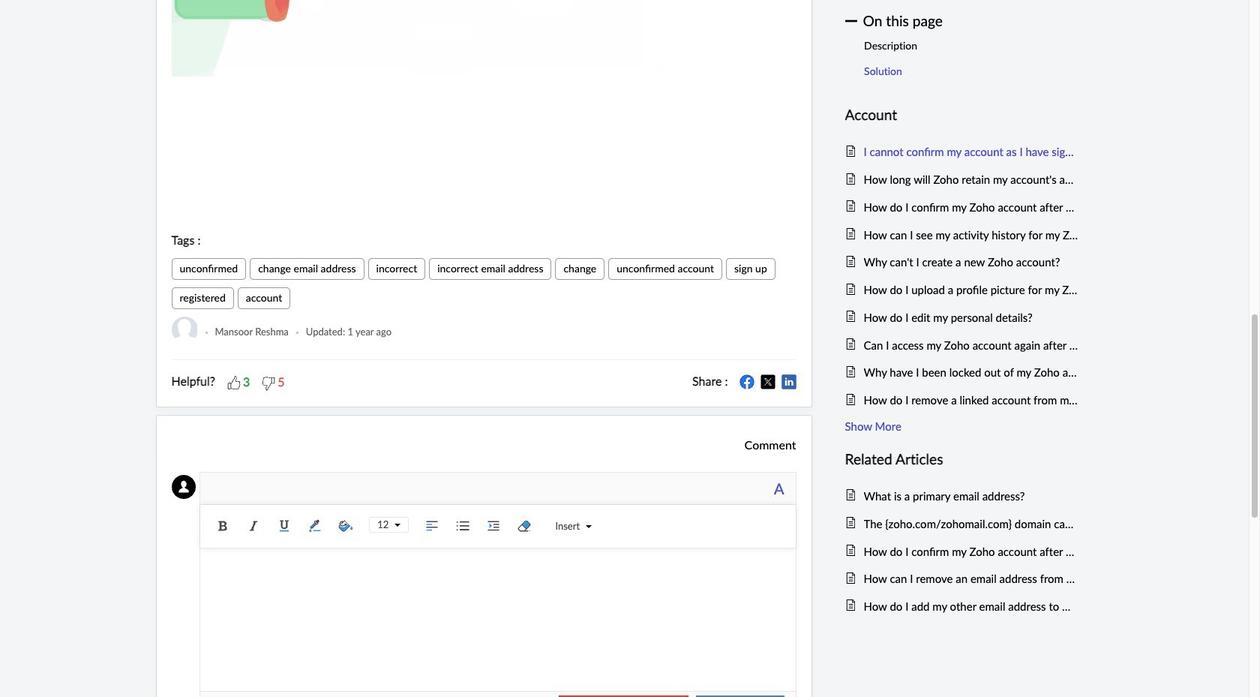 Task type: locate. For each thing, give the bounding box(es) containing it.
clear formatting image
[[514, 515, 536, 537]]

linkedin image
[[781, 375, 796, 390]]

0 vertical spatial heading
[[845, 104, 1079, 127]]

insert options image
[[580, 524, 592, 530]]

font size image
[[389, 522, 401, 528]]

underline (ctrl+u) image
[[273, 515, 296, 537]]

facebook image
[[739, 375, 754, 390]]

1 vertical spatial heading
[[845, 448, 1079, 471]]

indent image
[[483, 515, 505, 537]]

heading
[[845, 104, 1079, 127], [845, 448, 1079, 471]]

a gif showing how to edit the email address that is registered incorrectly. image
[[171, 0, 796, 77]]

align image
[[421, 515, 444, 537]]



Task type: vqa. For each thing, say whether or not it's contained in the screenshot.
choose category 'icon'
no



Task type: describe. For each thing, give the bounding box(es) containing it.
bold (ctrl+b) image
[[212, 515, 234, 537]]

twitter image
[[760, 375, 775, 390]]

lists image
[[452, 515, 475, 537]]

italic (ctrl+i) image
[[243, 515, 265, 537]]

font color image
[[304, 515, 327, 537]]

1 heading from the top
[[845, 104, 1079, 127]]

background color image
[[335, 515, 357, 537]]

2 heading from the top
[[845, 448, 1079, 471]]



